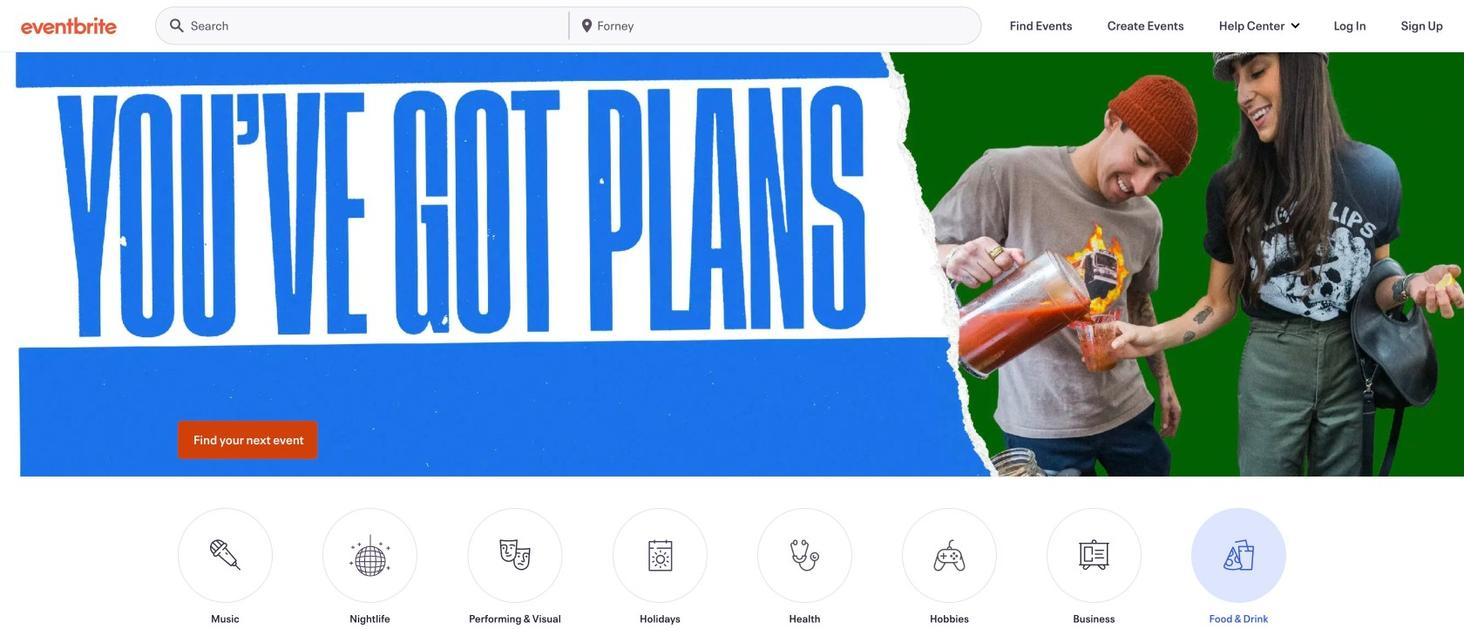 Task type: locate. For each thing, give the bounding box(es) containing it.
sign up element
[[1402, 17, 1444, 34]]

log in element
[[1334, 17, 1367, 34]]

find events element
[[1010, 17, 1073, 34]]

homepage header image
[[0, 52, 1465, 477]]

eventbrite image
[[21, 17, 117, 34]]



Task type: describe. For each thing, give the bounding box(es) containing it.
create events element
[[1108, 17, 1185, 34]]



Task type: vqa. For each thing, say whether or not it's contained in the screenshot.
topmost today
no



